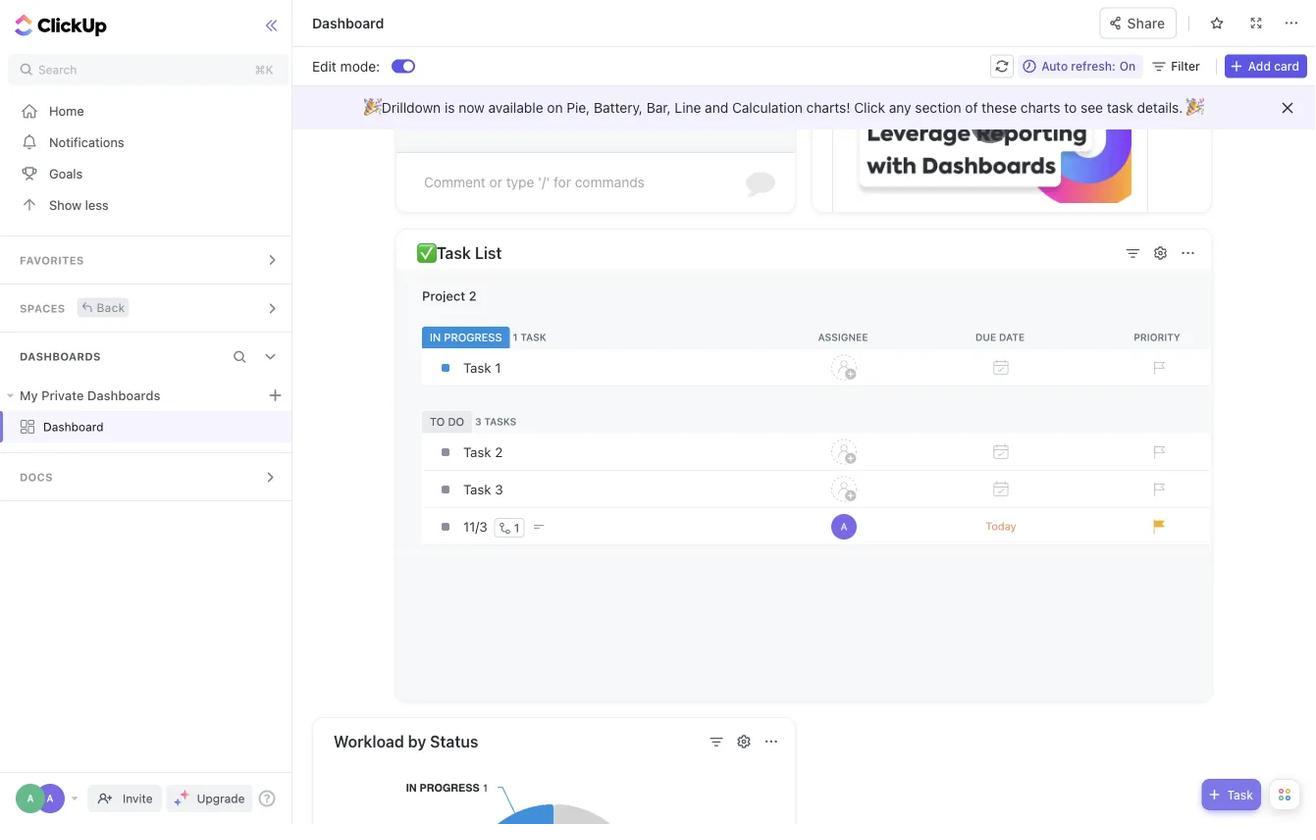 Task type: vqa. For each thing, say whether or not it's contained in the screenshot.
Charts
yes



Task type: describe. For each thing, give the bounding box(es) containing it.
auto
[[1041, 59, 1068, 73]]

show
[[49, 198, 82, 212]]

1
[[513, 332, 518, 343]]

upgrade link
[[166, 785, 253, 813]]

🎉 drilldown is now available on pie, battery, bar, line and calculation charts! click any section of these charts to see task details.  🎉
[[364, 100, 1204, 116]]

share button
[[1100, 7, 1177, 39]]

priority
[[1134, 332, 1180, 343]]

sidebar navigation
[[0, 0, 297, 824]]

notifications
[[49, 135, 124, 150]]

of
[[965, 100, 978, 116]]

✅
[[417, 244, 433, 263]]

calculation
[[732, 100, 803, 116]]

project 2
[[422, 289, 477, 303]]

invite
[[123, 792, 153, 806]]

goals link
[[0, 158, 297, 189]]

✅ task list button
[[416, 239, 1114, 267]]

pie,
[[567, 100, 590, 116]]

notifications link
[[0, 127, 297, 158]]

less
[[85, 198, 109, 212]]

🎉 drilldown is now available on pie, battery, bar, line and calculation charts! click any section of these charts to see task details.  🎉 alert
[[292, 86, 1315, 130]]

clickup logo image
[[1212, 8, 1300, 26]]

charts!
[[806, 100, 850, 116]]

due date
[[975, 332, 1025, 343]]

filter
[[1171, 59, 1200, 73]]

dashboard link
[[0, 411, 297, 443]]

project
[[422, 289, 465, 303]]

private
[[41, 388, 84, 403]]

sparkle svg 2 image
[[174, 799, 182, 806]]

favorites
[[20, 254, 84, 267]]

spaces
[[20, 302, 65, 315]]

home
[[49, 104, 84, 118]]

at
[[1136, 9, 1148, 24]]

filter button
[[1147, 54, 1208, 78]]

1 task
[[513, 332, 546, 343]]

workload by status
[[334, 733, 478, 751]]

and
[[705, 100, 728, 116]]

assignee button
[[766, 332, 923, 343]]

battery,
[[594, 100, 643, 116]]

status
[[430, 733, 478, 751]]

is
[[445, 100, 455, 116]]

3 tasks
[[475, 416, 516, 427]]

dashboard
[[43, 420, 104, 434]]

see
[[1081, 100, 1103, 116]]

favorites button
[[0, 237, 297, 284]]

2023
[[1102, 9, 1133, 24]]

1 task button
[[510, 332, 553, 343]]

3
[[475, 416, 481, 427]]



Task type: locate. For each thing, give the bounding box(es) containing it.
auto refresh: on
[[1041, 59, 1136, 73]]

now
[[459, 100, 485, 116]]

0 horizontal spatial a
[[27, 793, 34, 804]]

2 🎉 from the left
[[1187, 100, 1200, 116]]

9:10
[[1151, 9, 1177, 24]]

nov 3, 2023 at 9:10 am
[[1060, 9, 1198, 24]]

available
[[488, 100, 543, 116]]

edit mode:
[[312, 58, 380, 74]]

back link
[[77, 298, 129, 317]]

task right 1
[[520, 332, 546, 343]]

1 horizontal spatial a
[[47, 793, 54, 804]]

0 horizontal spatial 🎉
[[364, 100, 378, 116]]

by
[[408, 733, 426, 751]]

1 🎉 from the left
[[364, 100, 378, 116]]

due date button
[[923, 332, 1081, 343]]

docs
[[20, 471, 53, 484]]

any
[[889, 100, 911, 116]]

priority button
[[1081, 332, 1238, 343]]

1 horizontal spatial 🎉
[[1187, 100, 1200, 116]]

click
[[854, 100, 885, 116]]

3 tasks button
[[472, 416, 523, 427]]

add card button
[[1225, 54, 1307, 78]]

refresh:
[[1071, 59, 1116, 73]]

1 a from the left
[[27, 793, 34, 804]]

mode:
[[340, 58, 380, 74]]

my private dashboards
[[20, 388, 160, 403]]

1 vertical spatial task
[[1227, 788, 1253, 802]]

upgrade
[[197, 792, 245, 806]]

home link
[[0, 95, 297, 127]]

goals
[[49, 166, 83, 181]]

card
[[1274, 59, 1299, 73]]

my
[[20, 388, 38, 403]]

task right the see
[[1107, 100, 1133, 116]]

workload by status button
[[333, 728, 698, 756]]

show less
[[49, 198, 109, 212]]

task inside 🎉 drilldown is now available on pie, battery, bar, line and calculation charts! click any section of these charts to see task details.  🎉 alert
[[1107, 100, 1133, 116]]

2
[[469, 289, 477, 303]]

sparkle svg 1 image
[[180, 790, 190, 800]]

nov
[[1060, 9, 1083, 24]]

2 a from the left
[[47, 793, 54, 804]]

share
[[1127, 15, 1165, 31]]

1 horizontal spatial task
[[1107, 100, 1133, 116]]

tasks
[[484, 416, 516, 427]]

🎉 right details.
[[1187, 100, 1200, 116]]

section
[[915, 100, 961, 116]]

🎉
[[364, 100, 378, 116], [1187, 100, 1200, 116]]

edit
[[312, 58, 337, 74]]

⌘k
[[255, 63, 273, 77]]

task
[[1107, 100, 1133, 116], [520, 332, 546, 343]]

0 vertical spatial task
[[437, 244, 471, 263]]

3,
[[1087, 9, 1098, 24]]

these
[[982, 100, 1017, 116]]

details.
[[1137, 100, 1183, 116]]

date
[[999, 332, 1025, 343]]

🎉 left drilldown
[[364, 100, 378, 116]]

list
[[475, 244, 502, 263]]

1 horizontal spatial task
[[1227, 788, 1253, 802]]

0 horizontal spatial task
[[520, 332, 546, 343]]

back
[[97, 301, 125, 315]]

add
[[1248, 59, 1271, 73]]

✅ task list
[[417, 244, 502, 263]]

dashboards
[[20, 350, 101, 363]]

on
[[547, 100, 563, 116]]

drilldown
[[382, 100, 441, 116]]

0 horizontal spatial task
[[437, 244, 471, 263]]

search
[[38, 63, 77, 77]]

charts
[[1021, 100, 1060, 116]]

to
[[1064, 100, 1077, 116]]

a
[[27, 793, 34, 804], [47, 793, 54, 804]]

add card
[[1248, 59, 1299, 73]]

due
[[975, 332, 996, 343]]

None text field
[[312, 11, 684, 35]]

1 vertical spatial task
[[520, 332, 546, 343]]

filter button
[[1147, 54, 1208, 78]]

bar,
[[646, 100, 671, 116]]

0 vertical spatial task
[[1107, 100, 1133, 116]]

assignee
[[818, 332, 868, 343]]

on
[[1119, 59, 1136, 73]]

am
[[1180, 9, 1198, 24]]

task inside button
[[437, 244, 471, 263]]

line
[[675, 100, 701, 116]]

dashboards
[[87, 388, 160, 403]]

workload
[[334, 733, 404, 751]]



